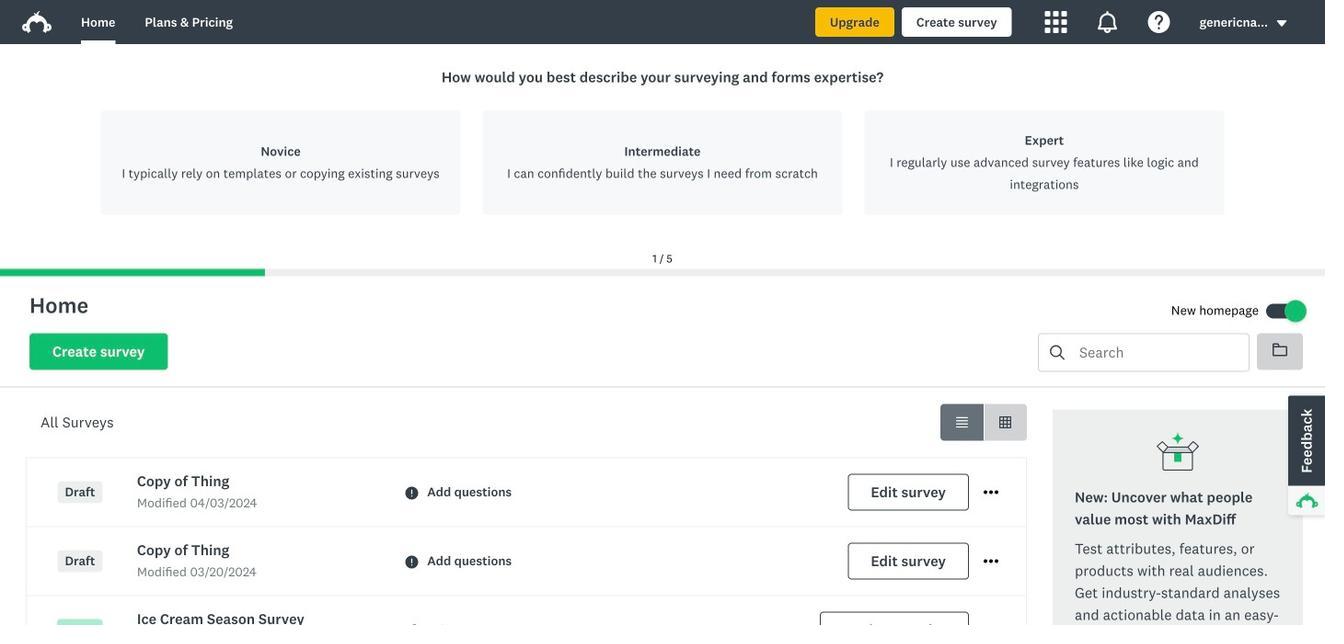 Task type: vqa. For each thing, say whether or not it's contained in the screenshot.
the rightmost Lock image
no



Task type: locate. For each thing, give the bounding box(es) containing it.
open menu image
[[984, 486, 999, 500], [984, 491, 999, 495]]

dialog
[[0, 44, 1325, 277]]

folders image
[[1273, 343, 1288, 358], [1273, 344, 1288, 357]]

dropdown arrow icon image
[[1276, 17, 1288, 30], [1277, 20, 1287, 27]]

group
[[941, 404, 1027, 441]]

1 vertical spatial warning image
[[405, 556, 418, 569]]

2 brand logo image from the top
[[22, 11, 52, 33]]

products icon image
[[1045, 11, 1067, 33], [1045, 11, 1067, 33]]

0 vertical spatial warning image
[[405, 487, 418, 500]]

warning image
[[405, 487, 418, 500], [405, 556, 418, 569]]

notification center icon image
[[1097, 11, 1119, 33]]

open menu image
[[984, 555, 999, 569], [984, 560, 999, 564]]

search image
[[1050, 346, 1065, 360], [1050, 346, 1065, 360]]

1 warning image from the top
[[405, 487, 418, 500]]

2 open menu image from the top
[[984, 560, 999, 564]]

1 folders image from the top
[[1273, 343, 1288, 358]]

brand logo image
[[22, 7, 52, 37], [22, 11, 52, 33]]

help icon image
[[1148, 11, 1170, 33]]



Task type: describe. For each thing, give the bounding box(es) containing it.
2 folders image from the top
[[1273, 344, 1288, 357]]

max diff icon image
[[1156, 432, 1200, 476]]

Search text field
[[1065, 335, 1249, 371]]

2 open menu image from the top
[[984, 491, 999, 495]]

1 open menu image from the top
[[984, 555, 999, 569]]

1 open menu image from the top
[[984, 486, 999, 500]]

1 brand logo image from the top
[[22, 7, 52, 37]]

2 warning image from the top
[[405, 556, 418, 569]]



